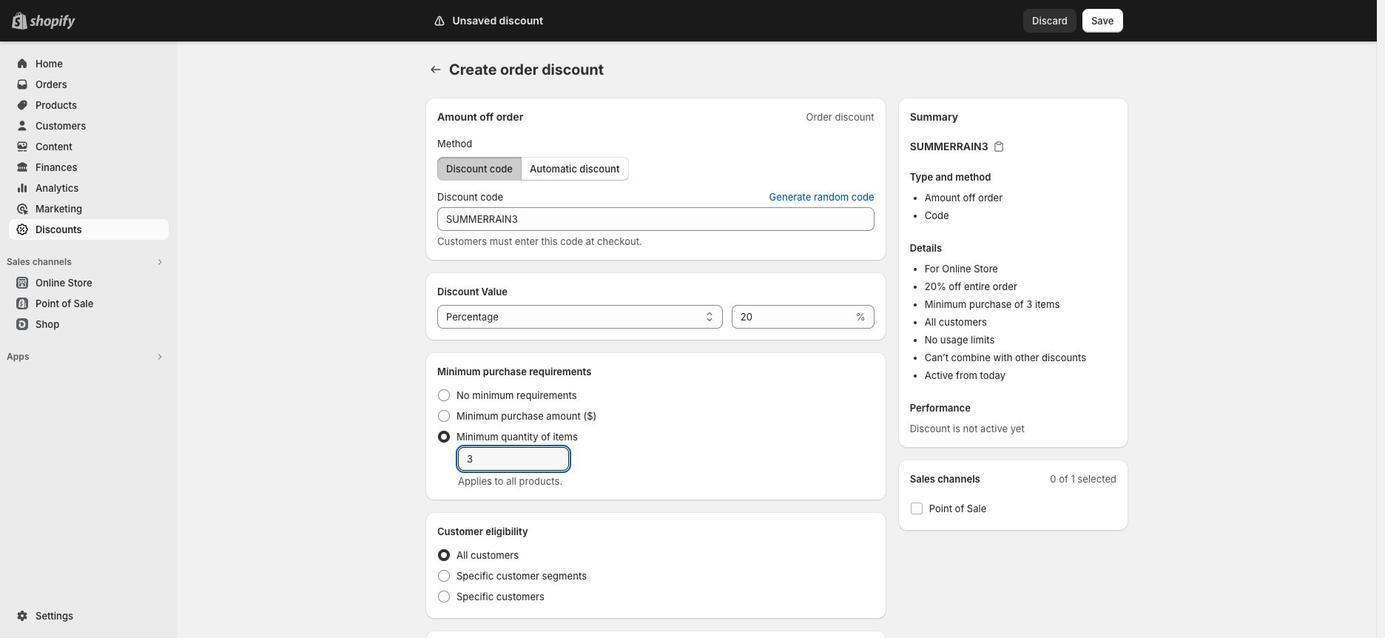 Task type: vqa. For each thing, say whether or not it's contained in the screenshot.
SHOPIFY Image
yes



Task type: locate. For each thing, give the bounding box(es) containing it.
None text field
[[458, 447, 569, 471]]

None text field
[[437, 207, 875, 231], [732, 305, 853, 329], [437, 207, 875, 231], [732, 305, 853, 329]]



Task type: describe. For each thing, give the bounding box(es) containing it.
shopify image
[[30, 15, 75, 30]]



